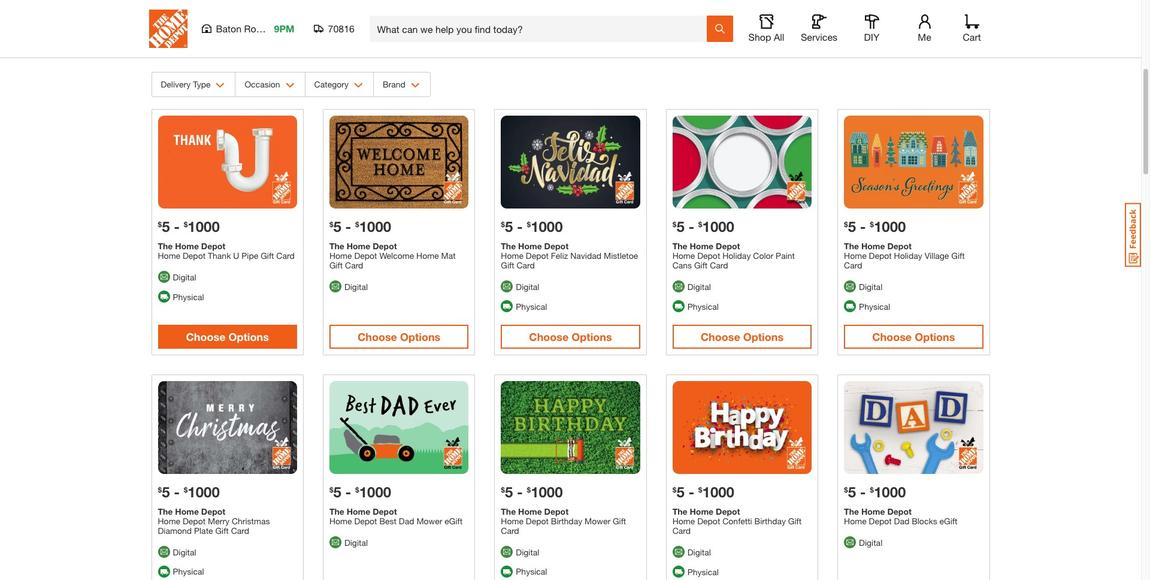 Task type: describe. For each thing, give the bounding box(es) containing it.
- for the home depot home depot thank u pipe gift card
[[174, 218, 180, 235]]

physical image for the home depot home depot thank u pipe gift card
[[158, 291, 170, 303]]

digital image for the home depot home depot birthday mower gift card
[[501, 546, 513, 558]]

birthday inside the home depot home depot birthday mower gift card
[[551, 516, 583, 526]]

delivery
[[161, 79, 191, 89]]

the for home depot merry christmas diamond plate gift card
[[158, 506, 173, 516]]

options for home depot holiday village gift card
[[915, 330, 955, 343]]

the for home depot holiday color paint cans gift card
[[673, 241, 688, 251]]

- for the home depot home depot dad blocks egift
[[860, 483, 866, 500]]

cart
[[963, 31, 981, 43]]

the for home depot confetti birthday gift card
[[673, 506, 688, 516]]

the home depot home depot holiday color paint cans gift card
[[673, 241, 795, 270]]

home depot welcome home mat gift card image
[[330, 116, 469, 208]]

card inside the home depot home depot feliz navidad mistletoe gift card
[[517, 260, 535, 270]]

the home depot logo image
[[149, 10, 187, 48]]

welcome
[[380, 250, 414, 261]]

all
[[774, 31, 785, 43]]

1 options from the left
[[229, 330, 269, 343]]

1000 for blocks
[[874, 483, 906, 500]]

5 for the home depot home depot best dad mower egift
[[334, 483, 342, 500]]

home depot holiday color paint cans gift card image
[[673, 116, 812, 208]]

choose options for the home depot home depot holiday color paint cans gift card
[[701, 330, 784, 343]]

me
[[918, 31, 932, 43]]

the for home depot thank u pipe gift card
[[158, 241, 173, 251]]

home depot dad blocks egift image
[[844, 381, 984, 474]]

- for the home depot home depot merry christmas diamond plate gift card
[[174, 483, 180, 500]]

choose for home depot feliz navidad mistletoe gift card
[[529, 330, 569, 343]]

digital image for the home depot home depot holiday color paint cans gift card
[[673, 281, 685, 293]]

mistletoe
[[604, 250, 638, 261]]

- for the home depot home depot welcome home mat gift card
[[346, 218, 351, 235]]

physical for home depot thank u pipe gift card
[[173, 292, 204, 302]]

birthday inside the home depot home depot confetti birthday gift card
[[755, 516, 786, 526]]

physical for home depot holiday village gift card
[[859, 301, 891, 311]]

$ 5 - $ 1000 for the home depot home depot feliz navidad mistletoe gift card
[[501, 218, 563, 235]]

1000 for dad
[[359, 483, 391, 500]]

paint
[[776, 250, 795, 261]]

digital for the home depot home depot confetti birthday gift card
[[688, 547, 711, 557]]

rouge
[[244, 23, 272, 34]]

$ 5 - $ 1000 for the home depot home depot dad blocks egift
[[844, 483, 906, 500]]

choose for home depot holiday color paint cans gift card
[[701, 330, 740, 343]]

$ 5 - $ 1000 for the home depot home depot holiday color paint cans gift card
[[673, 218, 735, 235]]

$ 5 - $ 1000 for the home depot home depot confetti birthday gift card
[[673, 483, 735, 500]]

mat
[[441, 250, 456, 261]]

the home depot home depot birthday mower gift card
[[501, 506, 626, 535]]

choose for home depot holiday village gift card
[[873, 330, 912, 343]]

digital for the home depot home depot holiday village gift card
[[859, 282, 883, 292]]

the for home depot feliz navidad mistletoe gift card
[[501, 241, 516, 251]]

home depot birthday mower gift card image
[[501, 381, 640, 474]]

dad inside the home depot home depot best dad mower egift
[[399, 516, 414, 526]]

digital image for the home depot home depot thank u pipe gift card
[[158, 271, 170, 283]]

5 for the home depot home depot dad blocks egift
[[848, 483, 856, 500]]

gift inside the home depot home depot holiday color paint cans gift card
[[694, 260, 708, 270]]

digital image for home depot merry christmas diamond plate gift card
[[158, 546, 170, 558]]

the for home depot best dad mower egift
[[330, 506, 344, 516]]

5 for the home depot home depot holiday village gift card
[[848, 218, 856, 235]]

card inside the home depot home depot holiday color paint cans gift card
[[710, 260, 728, 270]]

gift inside the home depot home depot welcome home mat gift card
[[330, 260, 343, 270]]

occasion
[[245, 79, 280, 89]]

physical image for the home depot home depot merry christmas diamond plate gift card
[[158, 566, 170, 578]]

5 for the home depot home depot confetti birthday gift card
[[677, 483, 685, 500]]

cans
[[673, 260, 692, 270]]

$ 5 - $ 1000 for the home depot home depot birthday mower gift card
[[501, 483, 563, 500]]

home depot holiday village gift card image
[[844, 116, 984, 208]]

choose options button for home depot holiday village gift card
[[844, 325, 984, 349]]

choose options button for home depot welcome home mat gift card
[[330, 325, 469, 349]]

5 for the home depot home depot merry christmas diamond plate gift card
[[162, 483, 170, 500]]

card inside the home depot home depot merry christmas diamond plate gift card
[[231, 525, 249, 535]]

1000 for navidad
[[531, 218, 563, 235]]

holiday for village
[[894, 250, 923, 261]]

physical for home depot birthday mower gift card
[[516, 566, 547, 577]]

- for the home depot home depot confetti birthday gift card
[[689, 483, 695, 500]]

type
[[193, 79, 211, 89]]

choose for home depot welcome home mat gift card
[[358, 330, 397, 343]]

delivery type
[[161, 79, 211, 89]]

navidad
[[571, 250, 602, 261]]

options for home depot welcome home mat gift card
[[400, 330, 441, 343]]

christmas
[[232, 516, 270, 526]]

baton
[[216, 23, 242, 34]]

gift inside the home depot home depot merry christmas diamond plate gift card
[[215, 525, 229, 535]]

digital down the home depot home depot welcome home mat gift card
[[344, 282, 368, 292]]

card inside the home depot home depot holiday village gift card
[[844, 260, 863, 270]]

dad inside the home depot home depot dad blocks egift
[[894, 516, 910, 526]]

home depot feliz navidad mistletoe gift card image
[[501, 116, 640, 208]]

- for the home depot home depot holiday village gift card
[[860, 218, 866, 235]]

70816 button
[[314, 23, 355, 35]]

brand
[[383, 79, 406, 89]]

1 choose options from the left
[[186, 330, 269, 343]]

open arrow image for category
[[354, 83, 363, 88]]

category
[[314, 79, 349, 89]]

occasion link
[[236, 73, 305, 96]]

5 for the home depot home depot thank u pipe gift card
[[162, 218, 170, 235]]

card inside the home depot home depot birthday mower gift card
[[501, 525, 519, 535]]

thank
[[208, 250, 231, 261]]

the home depot home depot thank u pipe gift card
[[158, 241, 295, 261]]

card inside the home depot home depot confetti birthday gift card
[[673, 525, 691, 535]]

brand link
[[374, 73, 430, 96]]

options for home depot holiday color paint cans gift card
[[743, 330, 784, 343]]

color
[[753, 250, 774, 261]]

- for the home depot home depot feliz navidad mistletoe gift card
[[517, 218, 523, 235]]

choose options for the home depot home depot welcome home mat gift card
[[358, 330, 441, 343]]

the for home depot birthday mower gift card
[[501, 506, 516, 516]]

services button
[[800, 14, 839, 43]]

gift inside the home depot home depot feliz navidad mistletoe gift card
[[501, 260, 514, 270]]

the home depot home depot welcome home mat gift card
[[330, 241, 456, 270]]

gift inside the home depot home depot holiday village gift card
[[952, 250, 965, 261]]

merry
[[208, 516, 230, 526]]

What can we help you find today? search field
[[377, 16, 706, 41]]

$ 5 - $ 1000 for the home depot home depot best dad mower egift
[[330, 483, 391, 500]]

physical for home depot confetti birthday gift card
[[688, 566, 719, 577]]

the for home depot dad blocks egift
[[844, 506, 859, 516]]



Task type: vqa. For each thing, say whether or not it's contained in the screenshot.
OPTIONS
yes



Task type: locate. For each thing, give the bounding box(es) containing it.
plate
[[194, 525, 213, 535]]

depot
[[201, 241, 225, 251], [544, 241, 569, 251], [373, 241, 397, 251], [716, 241, 740, 251], [888, 241, 912, 251], [183, 250, 206, 261], [526, 250, 549, 261], [354, 250, 377, 261], [698, 250, 720, 261], [869, 250, 892, 261], [201, 506, 225, 516], [544, 506, 569, 516], [373, 506, 397, 516], [716, 506, 740, 516], [888, 506, 912, 516], [183, 516, 206, 526], [526, 516, 549, 526], [354, 516, 377, 526], [698, 516, 720, 526], [869, 516, 892, 526]]

1 horizontal spatial dad
[[894, 516, 910, 526]]

1000 up feliz
[[531, 218, 563, 235]]

$ 5 - $ 1000 for the home depot home depot welcome home mat gift card
[[330, 218, 391, 235]]

0 horizontal spatial holiday
[[723, 250, 751, 261]]

$ 5 - $ 1000 up best
[[330, 483, 391, 500]]

1000 for color
[[703, 218, 735, 235]]

$ 5 - $ 1000 up the home depot home depot merry christmas diamond plate gift card
[[158, 483, 220, 500]]

0 horizontal spatial mower
[[417, 516, 442, 526]]

the inside the home depot home depot thank u pipe gift card
[[158, 241, 173, 251]]

2 horizontal spatial physical image
[[844, 300, 856, 312]]

physical image for the home depot home depot birthday mower gift card
[[501, 566, 513, 578]]

1000 for mower
[[531, 483, 563, 500]]

- up the home depot home depot birthday mower gift card
[[517, 483, 523, 500]]

gift inside the home depot home depot thank u pipe gift card
[[261, 250, 274, 261]]

- up the home depot home depot holiday village gift card
[[860, 218, 866, 235]]

digital image for the home depot home depot confetti birthday gift card
[[673, 546, 685, 558]]

1 open arrow image from the left
[[216, 83, 225, 88]]

digital down the home depot home depot birthday mower gift card
[[516, 547, 540, 557]]

open arrow image right 'occasion'
[[286, 83, 295, 88]]

the home depot home depot dad blocks egift
[[844, 506, 958, 526]]

digital down the home depot home depot holiday village gift card
[[859, 282, 883, 292]]

the home depot home depot best dad mower egift
[[330, 506, 463, 526]]

home depot merry christmas diamond plate gift card image
[[158, 381, 297, 474]]

3 choose options from the left
[[529, 330, 612, 343]]

2 choose options button from the left
[[330, 325, 469, 349]]

digital image
[[158, 271, 170, 283], [330, 281, 341, 293], [673, 281, 685, 293], [501, 546, 513, 558], [673, 546, 685, 558]]

physical image
[[158, 291, 170, 303], [501, 300, 513, 312], [158, 566, 170, 578], [673, 566, 685, 578]]

1000 for birthday
[[703, 483, 735, 500]]

digital image for home depot feliz navidad mistletoe gift card
[[501, 281, 513, 293]]

0 horizontal spatial egift
[[445, 516, 463, 526]]

- up the home depot home depot best dad mower egift
[[346, 483, 351, 500]]

card inside the home depot home depot welcome home mat gift card
[[345, 260, 363, 270]]

- up the home depot home depot feliz navidad mistletoe gift card
[[517, 218, 523, 235]]

4 open arrow image from the left
[[411, 83, 420, 88]]

open arrow image inside category link
[[354, 83, 363, 88]]

image for give the gift of doing image
[[433, 0, 990, 37]]

$ 5 - $ 1000 up the home depot home depot holiday village gift card
[[844, 218, 906, 235]]

the inside the home depot home depot feliz navidad mistletoe gift card
[[501, 241, 516, 251]]

mower inside the home depot home depot best dad mower egift
[[417, 516, 442, 526]]

balance
[[205, 5, 242, 17]]

physical image for the home depot home depot holiday color paint cans gift card
[[673, 300, 685, 312]]

- up the home depot home depot welcome home mat gift card
[[346, 218, 351, 235]]

the inside the home depot home depot welcome home mat gift card
[[330, 241, 344, 251]]

- up cans
[[689, 218, 695, 235]]

70816
[[328, 23, 355, 34]]

1000 up the home depot home depot welcome home mat gift card
[[359, 218, 391, 235]]

- for the home depot home depot best dad mower egift
[[346, 483, 351, 500]]

3 open arrow image from the left
[[354, 83, 363, 88]]

$ 5 - $ 1000 up the home depot home depot welcome home mat gift card
[[330, 218, 391, 235]]

$ 5 - $ 1000 for the home depot home depot thank u pipe gift card
[[158, 218, 220, 235]]

physical for home depot holiday color paint cans gift card
[[688, 301, 719, 311]]

-
[[174, 218, 180, 235], [517, 218, 523, 235], [346, 218, 351, 235], [689, 218, 695, 235], [860, 218, 866, 235], [174, 483, 180, 500], [517, 483, 523, 500], [346, 483, 351, 500], [689, 483, 695, 500], [860, 483, 866, 500]]

egift
[[445, 516, 463, 526], [940, 516, 958, 526]]

4 choose options button from the left
[[673, 325, 812, 349]]

gift inside the home depot home depot confetti birthday gift card
[[788, 516, 802, 526]]

digital image for home depot holiday village gift card
[[844, 281, 856, 293]]

diy
[[864, 31, 880, 43]]

$ 5 - $ 1000 up the thank
[[158, 218, 220, 235]]

choose options for the home depot home depot holiday village gift card
[[873, 330, 955, 343]]

1 choose options button from the left
[[158, 325, 297, 349]]

1000 up the home depot home depot confetti birthday gift card
[[703, 483, 735, 500]]

digital down diamond
[[173, 547, 196, 557]]

0 horizontal spatial physical image
[[501, 566, 513, 578]]

1 horizontal spatial birthday
[[755, 516, 786, 526]]

digital down cans
[[688, 282, 711, 292]]

the home depot home depot merry christmas diamond plate gift card
[[158, 506, 270, 535]]

physical image
[[673, 300, 685, 312], [844, 300, 856, 312], [501, 566, 513, 578]]

4 choose from the left
[[701, 330, 740, 343]]

2 mower from the left
[[417, 516, 442, 526]]

home
[[175, 241, 199, 251], [518, 241, 542, 251], [347, 241, 371, 251], [690, 241, 714, 251], [862, 241, 885, 251], [158, 250, 180, 261], [501, 250, 524, 261], [330, 250, 352, 261], [417, 250, 439, 261], [673, 250, 695, 261], [844, 250, 867, 261], [175, 506, 199, 516], [518, 506, 542, 516], [347, 506, 371, 516], [690, 506, 714, 516], [862, 506, 885, 516], [158, 516, 180, 526], [501, 516, 524, 526], [330, 516, 352, 526], [673, 516, 695, 526], [844, 516, 867, 526]]

9pm
[[274, 23, 295, 34]]

5
[[162, 218, 170, 235], [505, 218, 513, 235], [334, 218, 342, 235], [677, 218, 685, 235], [848, 218, 856, 235], [162, 483, 170, 500], [505, 483, 513, 500], [334, 483, 342, 500], [677, 483, 685, 500], [848, 483, 856, 500]]

the
[[158, 241, 173, 251], [501, 241, 516, 251], [330, 241, 344, 251], [673, 241, 688, 251], [844, 241, 859, 251], [158, 506, 173, 516], [501, 506, 516, 516], [330, 506, 344, 516], [673, 506, 688, 516], [844, 506, 859, 516]]

open arrow image for occasion
[[286, 83, 295, 88]]

choose options for the home depot home depot feliz navidad mistletoe gift card
[[529, 330, 612, 343]]

the inside the home depot home depot holiday color paint cans gift card
[[673, 241, 688, 251]]

physical image for the home depot home depot holiday village gift card
[[844, 300, 856, 312]]

dad right best
[[399, 516, 414, 526]]

4 options from the left
[[743, 330, 784, 343]]

digital down the home depot home depot thank u pipe gift card
[[173, 272, 196, 282]]

open arrow image inside "brand" "link"
[[411, 83, 420, 88]]

2 options from the left
[[400, 330, 441, 343]]

1 dad from the left
[[399, 516, 414, 526]]

3 choose options button from the left
[[501, 325, 640, 349]]

the for home depot holiday village gift card
[[844, 241, 859, 251]]

choose options
[[186, 330, 269, 343], [358, 330, 441, 343], [529, 330, 612, 343], [701, 330, 784, 343], [873, 330, 955, 343]]

dad
[[399, 516, 414, 526], [894, 516, 910, 526]]

home depot best dad mower egift image
[[330, 381, 469, 474]]

1000 for christmas
[[188, 483, 220, 500]]

$ 5 - $ 1000 up the home depot home depot confetti birthday gift card
[[673, 483, 735, 500]]

digital down the home depot home depot dad blocks egift at right bottom
[[859, 537, 883, 547]]

dad left "blocks"
[[894, 516, 910, 526]]

physical image for the home depot home depot feliz navidad mistletoe gift card
[[501, 300, 513, 312]]

holiday left the color
[[723, 250, 751, 261]]

village
[[925, 250, 949, 261]]

digital for the home depot home depot birthday mower gift card
[[516, 547, 540, 557]]

open arrow image
[[216, 83, 225, 88], [286, 83, 295, 88], [354, 83, 363, 88], [411, 83, 420, 88]]

check
[[173, 5, 203, 17]]

the inside the home depot home depot best dad mower egift
[[330, 506, 344, 516]]

holiday inside the home depot home depot holiday village gift card
[[894, 250, 923, 261]]

0 horizontal spatial birthday
[[551, 516, 583, 526]]

1 horizontal spatial egift
[[940, 516, 958, 526]]

1000 for home
[[359, 218, 391, 235]]

1 birthday from the left
[[551, 516, 583, 526]]

1000 up best
[[359, 483, 391, 500]]

open arrow image right category
[[354, 83, 363, 88]]

physical image for the home depot home depot confetti birthday gift card
[[673, 566, 685, 578]]

$ 5 - $ 1000 up the home depot home depot birthday mower gift card
[[501, 483, 563, 500]]

diy button
[[853, 14, 891, 43]]

options
[[229, 330, 269, 343], [400, 330, 441, 343], [572, 330, 612, 343], [743, 330, 784, 343], [915, 330, 955, 343]]

pipe
[[242, 250, 258, 261]]

holiday for color
[[723, 250, 751, 261]]

diamond
[[158, 525, 192, 535]]

open arrow image inside delivery type link
[[216, 83, 225, 88]]

5 for the home depot home depot feliz navidad mistletoe gift card
[[505, 218, 513, 235]]

1 horizontal spatial holiday
[[894, 250, 923, 261]]

baton rouge 9pm
[[216, 23, 295, 34]]

check balance
[[173, 5, 242, 17]]

services
[[801, 31, 838, 43]]

1000 for village
[[874, 218, 906, 235]]

5 choose options button from the left
[[844, 325, 984, 349]]

the for home depot welcome home mat gift card
[[330, 241, 344, 251]]

1 holiday from the left
[[723, 250, 751, 261]]

shop all
[[749, 31, 785, 43]]

digital for the home depot home depot thank u pipe gift card
[[173, 272, 196, 282]]

1000 up the thank
[[188, 218, 220, 235]]

open arrow image inside occasion link
[[286, 83, 295, 88]]

2 egift from the left
[[940, 516, 958, 526]]

- up the home depot home depot dad blocks egift at right bottom
[[860, 483, 866, 500]]

gift inside the home depot home depot birthday mower gift card
[[613, 516, 626, 526]]

- up the home depot home depot thank u pipe gift card
[[174, 218, 180, 235]]

physical for home depot feliz navidad mistletoe gift card
[[516, 301, 547, 311]]

- up the home depot home depot confetti birthday gift card
[[689, 483, 695, 500]]

5 for the home depot home depot holiday color paint cans gift card
[[677, 218, 685, 235]]

the home depot home depot confetti birthday gift card
[[673, 506, 802, 535]]

birthday
[[551, 516, 583, 526], [755, 516, 786, 526]]

4 choose options from the left
[[701, 330, 784, 343]]

$ 5 - $ 1000 for the home depot home depot holiday village gift card
[[844, 218, 906, 235]]

open arrow image for delivery type
[[216, 83, 225, 88]]

home depot confetti birthday gift card image
[[673, 381, 812, 474]]

2 choose from the left
[[358, 330, 397, 343]]

2 holiday from the left
[[894, 250, 923, 261]]

physical
[[173, 292, 204, 302], [516, 301, 547, 311], [688, 301, 719, 311], [859, 301, 891, 311], [173, 566, 204, 577], [516, 566, 547, 577], [688, 566, 719, 577]]

u
[[233, 250, 239, 261]]

blocks
[[912, 516, 938, 526]]

- up diamond
[[174, 483, 180, 500]]

physical for home depot merry christmas diamond plate gift card
[[173, 566, 204, 577]]

$ 5 - $ 1000 up the home depot home depot dad blocks egift at right bottom
[[844, 483, 906, 500]]

options for home depot feliz navidad mistletoe gift card
[[572, 330, 612, 343]]

feedback link image
[[1125, 203, 1142, 267]]

digital down the home depot home depot confetti birthday gift card
[[688, 547, 711, 557]]

1000 up the home depot home depot birthday mower gift card
[[531, 483, 563, 500]]

digital
[[173, 272, 196, 282], [516, 282, 540, 292], [344, 282, 368, 292], [688, 282, 711, 292], [859, 282, 883, 292], [344, 537, 368, 547], [859, 537, 883, 547], [173, 547, 196, 557], [516, 547, 540, 557], [688, 547, 711, 557]]

open arrow image right the type
[[216, 83, 225, 88]]

cart link
[[959, 14, 985, 43]]

choose
[[186, 330, 226, 343], [358, 330, 397, 343], [529, 330, 569, 343], [701, 330, 740, 343], [873, 330, 912, 343]]

1000 up the home depot home depot holiday village gift card
[[874, 218, 906, 235]]

digital for the home depot home depot holiday color paint cans gift card
[[688, 282, 711, 292]]

1000 up the home depot home depot dad blocks egift at right bottom
[[874, 483, 906, 500]]

choose options button for home depot holiday color paint cans gift card
[[673, 325, 812, 349]]

digital down the home depot home depot feliz navidad mistletoe gift card
[[516, 282, 540, 292]]

digital for the home depot home depot feliz navidad mistletoe gift card
[[516, 282, 540, 292]]

$ 5 - $ 1000
[[158, 218, 220, 235], [501, 218, 563, 235], [330, 218, 391, 235], [673, 218, 735, 235], [844, 218, 906, 235], [158, 483, 220, 500], [501, 483, 563, 500], [330, 483, 391, 500], [673, 483, 735, 500], [844, 483, 906, 500]]

check balance link
[[164, 0, 252, 25]]

2 open arrow image from the left
[[286, 83, 295, 88]]

the inside the home depot home depot confetti birthday gift card
[[673, 506, 688, 516]]

egift inside the home depot home depot best dad mower egift
[[445, 516, 463, 526]]

2 birthday from the left
[[755, 516, 786, 526]]

home depot thank u pipe gift card image
[[158, 116, 297, 208]]

$ 5 - $ 1000 up feliz
[[501, 218, 563, 235]]

$ 5 - $ 1000 up the home depot home depot holiday color paint cans gift card
[[673, 218, 735, 235]]

the inside the home depot home depot birthday mower gift card
[[501, 506, 516, 516]]

choose options button
[[158, 325, 297, 349], [330, 325, 469, 349], [501, 325, 640, 349], [673, 325, 812, 349], [844, 325, 984, 349]]

- for the home depot home depot holiday color paint cans gift card
[[689, 218, 695, 235]]

open arrow image right brand
[[411, 83, 420, 88]]

holiday left village
[[894, 250, 923, 261]]

2 dad from the left
[[894, 516, 910, 526]]

digital down the home depot home depot best dad mower egift
[[344, 537, 368, 547]]

card inside the home depot home depot thank u pipe gift card
[[276, 250, 295, 261]]

1000 up the home depot home depot holiday color paint cans gift card
[[703, 218, 735, 235]]

delivery type link
[[152, 73, 235, 96]]

shop
[[749, 31, 771, 43]]

confetti
[[723, 516, 752, 526]]

$
[[158, 220, 162, 229], [184, 220, 188, 229], [501, 220, 505, 229], [527, 220, 531, 229], [330, 220, 334, 229], [355, 220, 359, 229], [673, 220, 677, 229], [699, 220, 703, 229], [844, 220, 848, 229], [870, 220, 874, 229], [158, 485, 162, 494], [184, 485, 188, 494], [501, 485, 505, 494], [527, 485, 531, 494], [330, 485, 334, 494], [355, 485, 359, 494], [673, 485, 677, 494], [699, 485, 703, 494], [844, 485, 848, 494], [870, 485, 874, 494]]

open arrow image for brand
[[411, 83, 420, 88]]

the home depot home depot holiday village gift card
[[844, 241, 965, 270]]

the inside the home depot home depot holiday village gift card
[[844, 241, 859, 251]]

5 choose options from the left
[[873, 330, 955, 343]]

mower
[[585, 516, 611, 526], [417, 516, 442, 526]]

the home depot home depot feliz navidad mistletoe gift card
[[501, 241, 638, 270]]

1 horizontal spatial physical image
[[673, 300, 685, 312]]

3 choose from the left
[[529, 330, 569, 343]]

the inside the home depot home depot dad blocks egift
[[844, 506, 859, 516]]

- for the home depot home depot birthday mower gift card
[[517, 483, 523, 500]]

card
[[276, 250, 295, 261], [517, 260, 535, 270], [345, 260, 363, 270], [710, 260, 728, 270], [844, 260, 863, 270], [231, 525, 249, 535], [501, 525, 519, 535], [673, 525, 691, 535]]

mower inside the home depot home depot birthday mower gift card
[[585, 516, 611, 526]]

1000 up the home depot home depot merry christmas diamond plate gift card
[[188, 483, 220, 500]]

1 choose from the left
[[186, 330, 226, 343]]

5 choose from the left
[[873, 330, 912, 343]]

1 egift from the left
[[445, 516, 463, 526]]

holiday inside the home depot home depot holiday color paint cans gift card
[[723, 250, 751, 261]]

shop all button
[[748, 14, 786, 43]]

1000
[[188, 218, 220, 235], [531, 218, 563, 235], [359, 218, 391, 235], [703, 218, 735, 235], [874, 218, 906, 235], [188, 483, 220, 500], [531, 483, 563, 500], [359, 483, 391, 500], [703, 483, 735, 500], [874, 483, 906, 500]]

egift inside the home depot home depot dad blocks egift
[[940, 516, 958, 526]]

0 horizontal spatial dad
[[399, 516, 414, 526]]

me button
[[906, 14, 944, 43]]

5 options from the left
[[915, 330, 955, 343]]

digital for the home depot home depot merry christmas diamond plate gift card
[[173, 547, 196, 557]]

category link
[[305, 73, 373, 96]]

3 options from the left
[[572, 330, 612, 343]]

1 mower from the left
[[585, 516, 611, 526]]

5 for the home depot home depot birthday mower gift card
[[505, 483, 513, 500]]

feliz
[[551, 250, 568, 261]]

1000 for u
[[188, 218, 220, 235]]

2 choose options from the left
[[358, 330, 441, 343]]

$ 5 - $ 1000 for the home depot home depot merry christmas diamond plate gift card
[[158, 483, 220, 500]]

the inside the home depot home depot merry christmas diamond plate gift card
[[158, 506, 173, 516]]

holiday
[[723, 250, 751, 261], [894, 250, 923, 261]]

best
[[380, 516, 397, 526]]

digital image
[[501, 281, 513, 293], [844, 281, 856, 293], [330, 536, 341, 548], [844, 536, 856, 548], [158, 546, 170, 558]]

5 for the home depot home depot welcome home mat gift card
[[334, 218, 342, 235]]

choose options button for home depot feliz navidad mistletoe gift card
[[501, 325, 640, 349]]

gift
[[261, 250, 274, 261], [952, 250, 965, 261], [501, 260, 514, 270], [330, 260, 343, 270], [694, 260, 708, 270], [613, 516, 626, 526], [788, 516, 802, 526], [215, 525, 229, 535]]

1 horizontal spatial mower
[[585, 516, 611, 526]]



